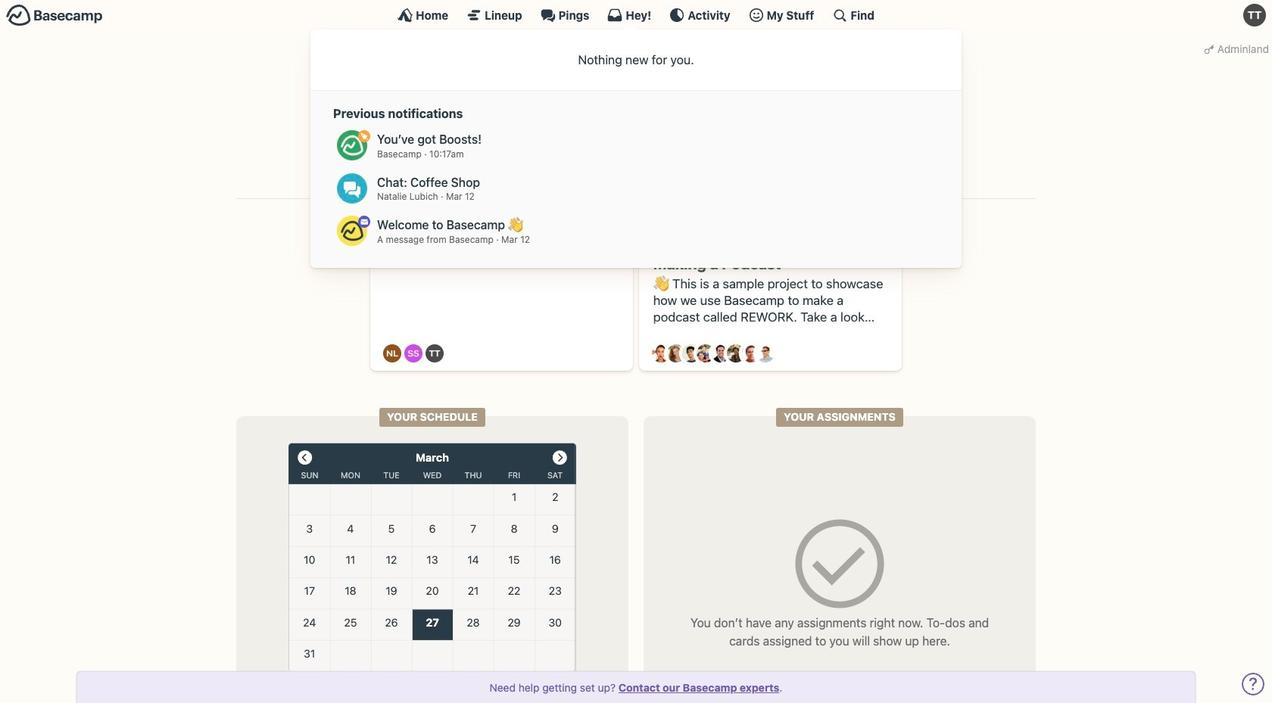 Task type: describe. For each thing, give the bounding box(es) containing it.
basecamp image for boostreport icon
[[337, 130, 367, 160]]

jennifer young image
[[697, 345, 715, 363]]

0 horizontal spatial mar 12 element
[[446, 191, 475, 203]]

1 vertical spatial mar 12 element
[[501, 234, 530, 246]]

sarah silvers image
[[405, 345, 423, 363]]

natalie lubich image
[[383, 345, 402, 363]]

jared davis image
[[682, 345, 700, 363]]

main element
[[0, 0, 1272, 268]]

cheryl walters image
[[667, 345, 685, 363]]

terry turtle image inside main element
[[1243, 4, 1266, 27]]

0 horizontal spatial terry turtle image
[[426, 345, 444, 363]]

nicole katz image
[[727, 345, 745, 363]]



Task type: vqa. For each thing, say whether or not it's contained in the screenshot.
on Mar 12 element
no



Task type: locate. For each thing, give the bounding box(es) containing it.
victor cooper image
[[757, 345, 775, 363]]

1 horizontal spatial terry turtle image
[[1243, 4, 1266, 27]]

terry turtle image
[[1243, 4, 1266, 27], [426, 345, 444, 363]]

josh fiske image
[[712, 345, 730, 363]]

annie bryan image
[[652, 345, 670, 363]]

onboarding image
[[358, 216, 370, 228]]

0 vertical spatial terry turtle image
[[1243, 4, 1266, 27]]

mar 12 element
[[446, 191, 475, 203], [501, 234, 530, 246]]

0 vertical spatial mar 12 element
[[446, 191, 475, 203]]

2 basecamp image from the top
[[337, 216, 367, 246]]

boostreport image
[[358, 130, 370, 142]]

basecamp image for "onboarding" image on the top left of the page
[[337, 216, 367, 246]]

steve marsh image
[[742, 345, 760, 363]]

10:17am element
[[429, 148, 464, 160]]

switch accounts image
[[6, 4, 103, 27]]

1 vertical spatial terry turtle image
[[426, 345, 444, 363]]

keyboard shortcut: ⌘ + / image
[[833, 8, 848, 23]]

basecamp image
[[337, 130, 367, 160], [337, 216, 367, 246]]

1 basecamp image from the top
[[337, 130, 367, 160]]

0 vertical spatial basecamp image
[[337, 130, 367, 160]]

1 horizontal spatial mar 12 element
[[501, 234, 530, 246]]

1 vertical spatial basecamp image
[[337, 216, 367, 246]]



